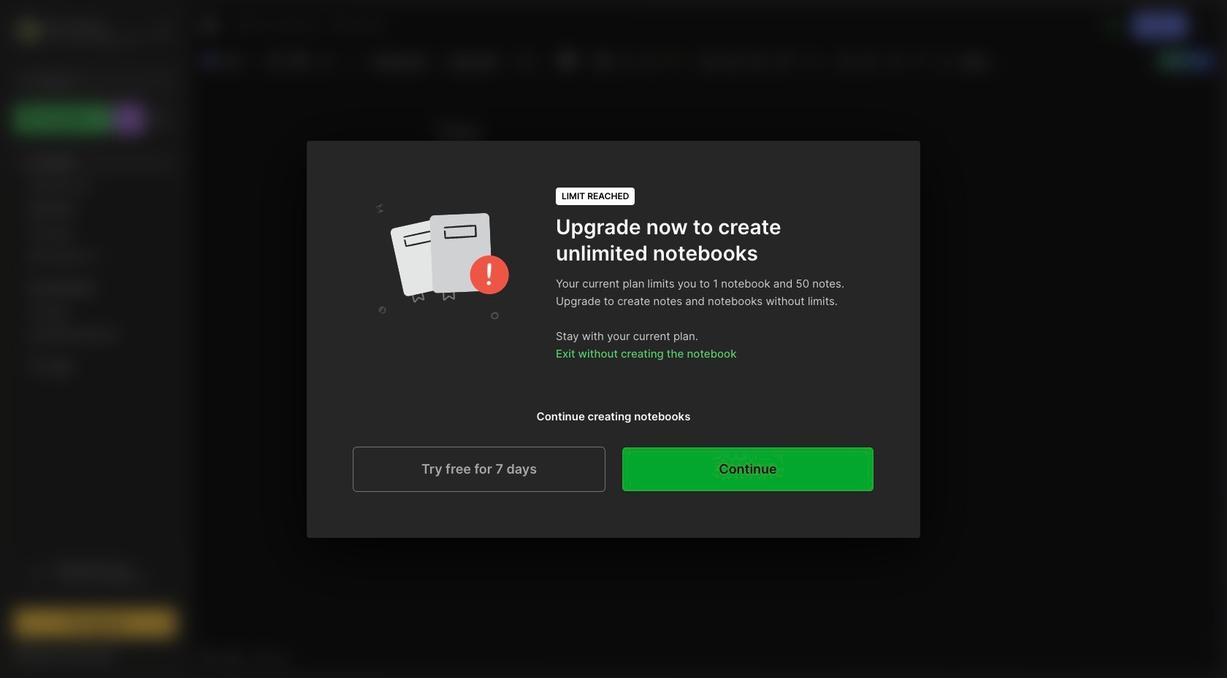 Task type: vqa. For each thing, say whether or not it's contained in the screenshot.
the Evernote "link"
no



Task type: describe. For each thing, give the bounding box(es) containing it.
insert image
[[199, 51, 264, 70]]

alignment image
[[799, 50, 834, 71]]

strikethrough image
[[886, 50, 907, 71]]

numbered list image
[[723, 50, 744, 71]]

font size image
[[516, 51, 552, 70]]

highlight image
[[661, 50, 695, 71]]

expand notebooks image
[[19, 284, 28, 293]]

font color image
[[556, 50, 591, 71]]

expand tags image
[[19, 308, 28, 316]]

Note Editor text field
[[191, 75, 1222, 644]]

subscript image
[[933, 50, 953, 71]]

insert link image
[[774, 50, 794, 71]]

tree inside main element
[[5, 142, 185, 540]]

checklist image
[[747, 50, 767, 71]]



Task type: locate. For each thing, give the bounding box(es) containing it.
Search text field
[[40, 75, 163, 88]]

font family image
[[446, 51, 512, 70]]

task image
[[265, 50, 286, 71]]

indent image
[[836, 50, 856, 71]]

underline image
[[639, 50, 660, 71]]

bold image
[[592, 50, 613, 71]]

note window element
[[190, 4, 1223, 674]]

outdent image
[[859, 50, 880, 71]]

undo image
[[316, 50, 336, 71]]

tree
[[5, 142, 185, 540]]

expand note image
[[201, 17, 218, 34]]

add tag image
[[224, 650, 242, 668]]

none search field inside main element
[[40, 72, 163, 90]]

main element
[[0, 0, 190, 679]]

add a reminder image
[[199, 650, 217, 668]]

None search field
[[40, 72, 163, 90]]

calendar event image
[[289, 50, 309, 71]]

italic image
[[616, 50, 636, 71]]

heading level image
[[368, 51, 442, 70]]

more image
[[958, 51, 1002, 70]]

superscript image
[[910, 50, 930, 71]]

bulleted list image
[[700, 50, 720, 71]]



